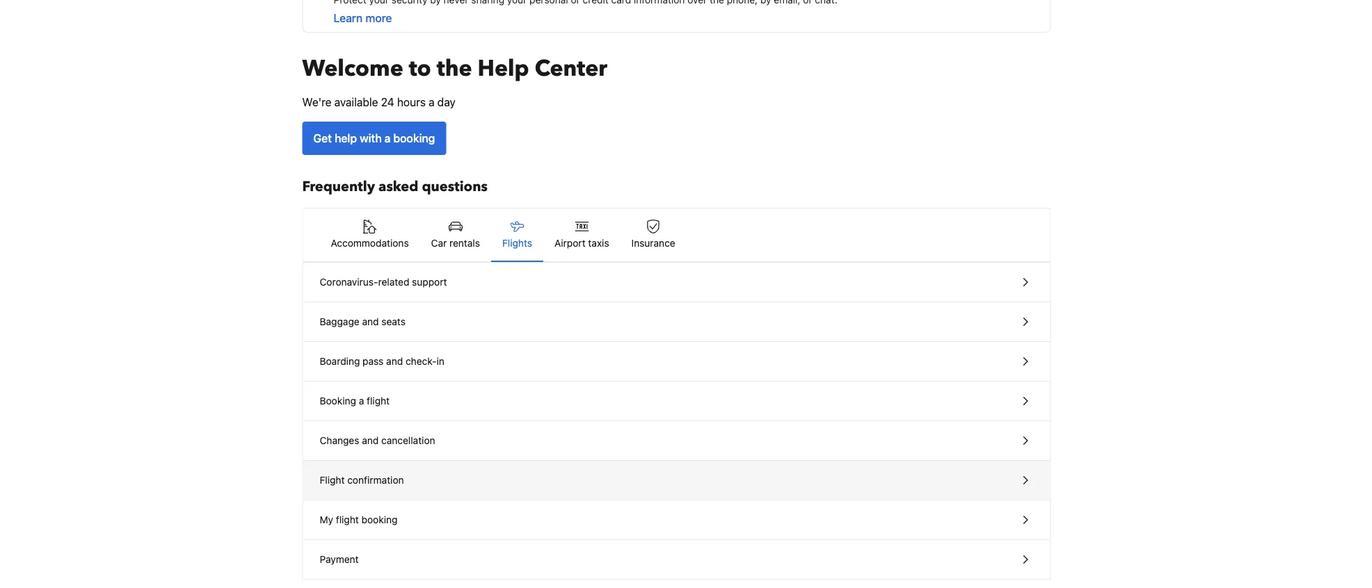 Task type: describe. For each thing, give the bounding box(es) containing it.
1 horizontal spatial flight
[[367, 396, 390, 407]]

car
[[431, 238, 447, 249]]

changes and cancellation button
[[303, 422, 1050, 461]]

booking a flight button
[[303, 382, 1050, 422]]

the
[[437, 54, 472, 84]]

flight confirmation
[[320, 475, 404, 486]]

car rentals
[[431, 238, 480, 249]]

airport taxis
[[554, 238, 609, 249]]

available
[[334, 96, 378, 109]]

1 vertical spatial booking
[[362, 514, 398, 526]]

flights
[[502, 238, 532, 249]]

learn more link
[[334, 11, 392, 25]]

coronavirus-
[[320, 277, 378, 288]]

tab list containing accommodations
[[303, 209, 1050, 263]]

airport
[[554, 238, 586, 249]]

insurance button
[[620, 209, 687, 262]]

coronavirus-related support button
[[303, 263, 1050, 303]]

asked
[[379, 177, 418, 197]]

2 vertical spatial a
[[359, 396, 364, 407]]

get help with a booking
[[313, 132, 435, 145]]

and for cancellation
[[362, 435, 379, 447]]

booking a flight
[[320, 396, 390, 407]]

get help with a booking button
[[302, 122, 446, 155]]

24
[[381, 96, 394, 109]]

my flight booking button
[[303, 501, 1050, 541]]

day
[[437, 96, 456, 109]]

and for seats
[[362, 316, 379, 328]]

and inside boarding pass and check-in button
[[386, 356, 403, 367]]

learn more
[[334, 11, 392, 25]]

check-
[[406, 356, 437, 367]]

boarding pass and check-in button
[[303, 342, 1050, 382]]

help
[[335, 132, 357, 145]]



Task type: vqa. For each thing, say whether or not it's contained in the screenshot.
Booking.com online hotel reservations image at left top
no



Task type: locate. For each thing, give the bounding box(es) containing it.
frequently
[[302, 177, 375, 197]]

taxis
[[588, 238, 609, 249]]

cancellation
[[381, 435, 435, 447]]

and inside changes and cancellation button
[[362, 435, 379, 447]]

a right booking
[[359, 396, 364, 407]]

1 vertical spatial flight
[[336, 514, 359, 526]]

flights button
[[491, 209, 543, 262]]

more
[[365, 11, 392, 25]]

in
[[437, 356, 444, 367]]

help
[[478, 54, 529, 84]]

a
[[429, 96, 435, 109], [385, 132, 391, 145], [359, 396, 364, 407]]

seats
[[381, 316, 406, 328]]

1 horizontal spatial a
[[385, 132, 391, 145]]

confirmation
[[347, 475, 404, 486]]

changes
[[320, 435, 359, 447]]

get
[[313, 132, 332, 145]]

tab list
[[303, 209, 1050, 263]]

flight
[[367, 396, 390, 407], [336, 514, 359, 526]]

and right 'changes'
[[362, 435, 379, 447]]

1 vertical spatial a
[[385, 132, 391, 145]]

coronavirus-related support
[[320, 277, 447, 288]]

changes and cancellation
[[320, 435, 435, 447]]

and left seats
[[362, 316, 379, 328]]

insurance
[[631, 238, 675, 249]]

2 horizontal spatial a
[[429, 96, 435, 109]]

welcome to the help center
[[302, 54, 607, 84]]

and
[[362, 316, 379, 328], [386, 356, 403, 367], [362, 435, 379, 447]]

hours
[[397, 96, 426, 109]]

0 vertical spatial and
[[362, 316, 379, 328]]

booking down confirmation
[[362, 514, 398, 526]]

my
[[320, 514, 333, 526]]

flight up changes and cancellation
[[367, 396, 390, 407]]

baggage
[[320, 316, 359, 328]]

booking down hours
[[393, 132, 435, 145]]

boarding
[[320, 356, 360, 367]]

a right with
[[385, 132, 391, 145]]

accommodations
[[331, 238, 409, 249]]

car rentals button
[[420, 209, 491, 262]]

flight right my
[[336, 514, 359, 526]]

0 vertical spatial flight
[[367, 396, 390, 407]]

with
[[360, 132, 382, 145]]

2 vertical spatial and
[[362, 435, 379, 447]]

baggage and seats
[[320, 316, 406, 328]]

airport taxis button
[[543, 209, 620, 262]]

boarding pass and check-in
[[320, 356, 444, 367]]

0 horizontal spatial a
[[359, 396, 364, 407]]

center
[[535, 54, 607, 84]]

my flight booking
[[320, 514, 398, 526]]

pass
[[363, 356, 384, 367]]

support
[[412, 277, 447, 288]]

0 vertical spatial a
[[429, 96, 435, 109]]

payment button
[[303, 541, 1050, 580]]

accommodations button
[[320, 209, 420, 262]]

payment
[[320, 554, 359, 566]]

booking
[[393, 132, 435, 145], [362, 514, 398, 526]]

baggage and seats button
[[303, 303, 1050, 342]]

welcome
[[302, 54, 403, 84]]

and inside the baggage and seats button
[[362, 316, 379, 328]]

and right pass
[[386, 356, 403, 367]]

rentals
[[449, 238, 480, 249]]

we're
[[302, 96, 332, 109]]

we're available 24 hours a day
[[302, 96, 456, 109]]

frequently asked questions
[[302, 177, 488, 197]]

0 vertical spatial booking
[[393, 132, 435, 145]]

0 horizontal spatial flight
[[336, 514, 359, 526]]

to
[[409, 54, 431, 84]]

related
[[378, 277, 409, 288]]

booking
[[320, 396, 356, 407]]

1 vertical spatial and
[[386, 356, 403, 367]]

questions
[[422, 177, 488, 197]]

flight
[[320, 475, 345, 486]]

learn
[[334, 11, 363, 25]]

flight confirmation button
[[303, 461, 1050, 501]]

a left day
[[429, 96, 435, 109]]



